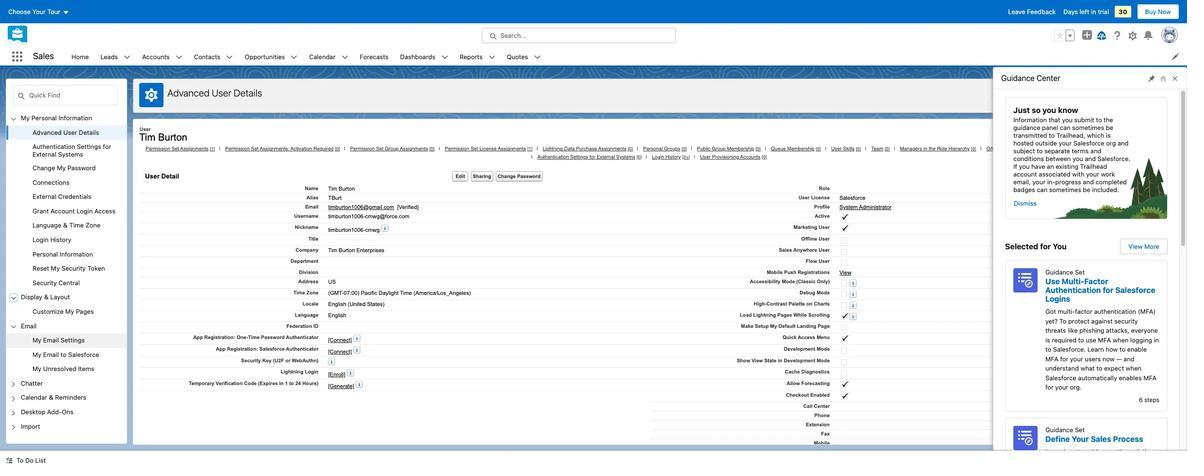 Task type: locate. For each thing, give the bounding box(es) containing it.
0 vertical spatial the
[[1104, 116, 1114, 124]]

0 horizontal spatial be
[[1084, 186, 1091, 194]]

text default image
[[124, 54, 131, 61], [176, 54, 182, 61], [291, 54, 298, 61], [489, 54, 495, 61], [6, 457, 13, 464]]

to down my email settings tree item
[[61, 351, 66, 359]]

reminders
[[55, 394, 86, 402]]

login inside grant account login access link
[[77, 207, 93, 215]]

for down understand
[[1046, 383, 1054, 391]]

use
[[1086, 336, 1097, 344]]

text default image left reports
[[441, 54, 448, 61]]

quotes list item
[[501, 48, 547, 66]]

what
[[1081, 365, 1095, 372]]

4 text default image from the left
[[534, 54, 541, 61]]

be up org
[[1107, 124, 1114, 132]]

2 vertical spatial mfa
[[1144, 374, 1157, 382]]

text default image inside quotes list item
[[534, 54, 541, 61]]

sales left home link at the top left
[[33, 51, 54, 61]]

salesforce inside email tree item
[[68, 351, 99, 359]]

1 vertical spatial your
[[1072, 435, 1090, 443]]

security
[[1115, 317, 1138, 325]]

1 vertical spatial user
[[63, 128, 77, 136]]

0 horizontal spatial learn
[[1046, 448, 1062, 456]]

2 vertical spatial group
[[6, 333, 127, 377]]

your
[[32, 8, 46, 16], [1072, 435, 1090, 443]]

conditions
[[1014, 155, 1045, 163]]

group containing my email settings
[[6, 333, 127, 377]]

my down email link
[[33, 336, 41, 344]]

through
[[1118, 448, 1141, 456]]

import link
[[21, 423, 40, 431]]

1 vertical spatial to
[[17, 457, 24, 465]]

1 vertical spatial &
[[44, 293, 48, 301]]

advanced user details inside tree item
[[33, 128, 99, 136]]

1 vertical spatial security
[[33, 279, 57, 287]]

setup tree tree
[[6, 111, 127, 444]]

the up the which
[[1104, 116, 1114, 124]]

sometimes down associated
[[1050, 186, 1082, 194]]

1 vertical spatial in
[[1154, 336, 1160, 344]]

learn up sales
[[1046, 448, 1062, 456]]

salesforce. inside just so you know information that you submit to the guidance panel can sometimes be transmitted to trailhead, which is hosted outside your salesforce org and subject to separate terms and conditions between you and salesforce. if you have an existing trailhead account associated with your work email, your in-progress and completed badges can sometimes be included.
[[1098, 155, 1131, 163]]

0 horizontal spatial details
[[79, 128, 99, 136]]

1 vertical spatial external
[[33, 193, 56, 201]]

is
[[1107, 132, 1111, 139], [1046, 336, 1051, 344]]

authentication inside guidance set use multi-factor authentication for salesforce logins got multi-factor authentication (mfa) yet? to protect against security threats like phishing attacks, everyone is required to use mfa when logging in to salesforce. learn how to enable mfa for your users now — and understand what to expect when salesforce automatically enables mfa for your org.
[[1046, 286, 1102, 295]]

my inside tree item
[[33, 336, 41, 344]]

for up understand
[[1061, 355, 1069, 363]]

phishing
[[1080, 327, 1105, 334]]

when down attacks,
[[1113, 336, 1129, 344]]

in down everyone
[[1154, 336, 1160, 344]]

1 vertical spatial how
[[1064, 448, 1076, 456]]

salesforce up items
[[68, 351, 99, 359]]

set for your
[[1076, 426, 1085, 434]]

0 horizontal spatial the
[[1104, 116, 1114, 124]]

set up define your sales process button
[[1076, 426, 1085, 434]]

the right through at the bottom right of the page
[[1143, 448, 1153, 456]]

salesforce left org
[[1074, 139, 1105, 147]]

external credentials
[[33, 193, 92, 201]]

to
[[1097, 116, 1103, 124], [1049, 132, 1055, 139], [1037, 147, 1043, 155], [1079, 336, 1085, 344], [1046, 346, 1052, 353], [1120, 346, 1126, 353], [61, 351, 66, 359], [1097, 365, 1103, 372], [1078, 448, 1084, 456]]

1 vertical spatial advanced user details
[[33, 128, 99, 136]]

to inside button
[[17, 457, 24, 465]]

(mfa)
[[1139, 308, 1156, 315]]

text default image inside accounts list item
[[176, 54, 182, 61]]

for left you
[[1041, 242, 1051, 251]]

associated
[[1039, 170, 1071, 178]]

text default image
[[226, 54, 233, 61], [342, 54, 348, 61], [441, 54, 448, 61], [534, 54, 541, 61]]

1 vertical spatial when
[[1126, 365, 1142, 372]]

can
[[1060, 124, 1071, 132], [1037, 186, 1048, 194]]

external up change
[[33, 151, 56, 158]]

reset my security token link
[[33, 265, 105, 273]]

details inside tree item
[[79, 128, 99, 136]]

authentication
[[33, 143, 75, 151], [1046, 286, 1102, 295]]

customize
[[33, 308, 64, 315]]

0 vertical spatial external
[[33, 151, 56, 158]]

1 vertical spatial be
[[1084, 186, 1091, 194]]

my up security central
[[51, 265, 60, 272]]

work
[[1102, 170, 1116, 178]]

1 horizontal spatial login
[[77, 207, 93, 215]]

information inside personal information link
[[60, 250, 93, 258]]

1 horizontal spatial sales
[[1091, 435, 1112, 443]]

text default image right accounts
[[176, 54, 182, 61]]

email for my email settings
[[43, 336, 59, 344]]

1 horizontal spatial advanced user details
[[167, 87, 262, 99]]

how up the now
[[1106, 346, 1118, 353]]

trial
[[1098, 8, 1110, 16]]

calendar inside setup tree "tree"
[[21, 394, 47, 402]]

dashboards list item
[[395, 48, 454, 66]]

information inside just so you know information that you submit to the guidance panel can sometimes be transmitted to trailhead, which is hosted outside your salesforce org and subject to separate terms and conditions between you and salesforce. if you have an existing trailhead account associated with your work email, your in-progress and completed badges can sometimes be included.
[[1014, 116, 1047, 124]]

0 vertical spatial authentication
[[33, 143, 75, 151]]

external credentials link
[[33, 193, 92, 201]]

accounts list item
[[136, 48, 188, 66]]

forecasts
[[360, 53, 389, 60]]

and inside guidance set use multi-factor authentication for salesforce logins got multi-factor authentication (mfa) yet? to protect against security threats like phishing attacks, everyone is required to use mfa when logging in to salesforce. learn how to enable mfa for your users now — and understand what to expect when salesforce automatically enables mfa for your org.
[[1124, 355, 1135, 363]]

0 horizontal spatial login
[[33, 236, 49, 244]]

0 horizontal spatial advanced
[[33, 128, 62, 136]]

is right the which
[[1107, 132, 1111, 139]]

in-
[[1048, 178, 1056, 186]]

in right left
[[1092, 8, 1097, 16]]

do
[[25, 457, 34, 465]]

my left pages
[[65, 308, 74, 315]]

my down systems
[[57, 164, 66, 172]]

text default image left do on the left bottom
[[6, 457, 13, 464]]

2 text default image from the left
[[342, 54, 348, 61]]

1 horizontal spatial is
[[1107, 132, 1111, 139]]

badges
[[1014, 186, 1036, 194]]

to down that
[[1049, 132, 1055, 139]]

in inside guidance set use multi-factor authentication for salesforce logins got multi-factor authentication (mfa) yet? to protect against security threats like phishing attacks, everyone is required to use mfa when logging in to salesforce. learn how to enable mfa for your users now — and understand what to expect when salesforce automatically enables mfa for your org.
[[1154, 336, 1160, 344]]

sales
[[33, 51, 54, 61], [1091, 435, 1112, 443]]

1 horizontal spatial &
[[49, 394, 53, 402]]

how up process.
[[1064, 448, 1076, 456]]

set inside guidance set use multi-factor authentication for salesforce logins got multi-factor authentication (mfa) yet? to protect against security threats like phishing attacks, everyone is required to use mfa when logging in to salesforce. learn how to enable mfa for your users now — and understand what to expect when salesforce automatically enables mfa for your org.
[[1076, 268, 1085, 276]]

advanced down contacts link
[[167, 87, 210, 99]]

text default image inside opportunities list item
[[291, 54, 298, 61]]

2 external from the top
[[33, 193, 56, 201]]

0 vertical spatial salesforce.
[[1098, 155, 1131, 163]]

how inside guidance set define your sales process learn how to guide reps through the sales process.
[[1064, 448, 1076, 456]]

0 horizontal spatial your
[[32, 8, 46, 16]]

reports link
[[454, 48, 489, 66]]

guidance set use multi-factor authentication for salesforce logins got multi-factor authentication (mfa) yet? to protect against security threats like phishing attacks, everyone is required to use mfa when logging in to salesforce. learn how to enable mfa for your users now — and understand what to expect when salesforce automatically enables mfa for your org.
[[1046, 268, 1160, 391]]

set up multi-
[[1076, 268, 1085, 276]]

0 vertical spatial to
[[1060, 317, 1067, 325]]

1 horizontal spatial in
[[1154, 336, 1160, 344]]

& inside my personal information tree item
[[63, 222, 68, 229]]

0 vertical spatial guidance
[[1002, 74, 1035, 83]]

0 vertical spatial can
[[1060, 124, 1071, 132]]

0 horizontal spatial mfa
[[1046, 355, 1059, 363]]

2 vertical spatial guidance
[[1046, 426, 1074, 434]]

2 horizontal spatial &
[[63, 222, 68, 229]]

your up guide at the right bottom of the page
[[1072, 435, 1090, 443]]

connections
[[33, 178, 69, 186]]

can right 'badges'
[[1037, 186, 1048, 194]]

for right systems
[[103, 143, 111, 151]]

home link
[[66, 48, 95, 66]]

text default image left forecasts link
[[342, 54, 348, 61]]

is down the threats
[[1046, 336, 1051, 344]]

text default image for contacts
[[226, 54, 233, 61]]

your right with
[[1087, 170, 1100, 178]]

1 vertical spatial email
[[43, 336, 59, 344]]

reset
[[33, 265, 49, 272]]

1 horizontal spatial the
[[1143, 448, 1153, 456]]

central
[[58, 279, 80, 287]]

contacts list item
[[188, 48, 239, 66]]

guidance up use
[[1046, 268, 1074, 276]]

connections link
[[33, 178, 69, 187]]

information up advanced user details tree item
[[59, 114, 92, 122]]

text default image right contacts
[[226, 54, 233, 61]]

group containing advanced user details
[[6, 126, 127, 290]]

to right subject
[[1037, 147, 1043, 155]]

salesforce up (mfa)
[[1116, 286, 1156, 295]]

group for email
[[6, 333, 127, 377]]

external up grant
[[33, 193, 56, 201]]

set
[[1076, 268, 1085, 276], [1076, 426, 1085, 434]]

mfa
[[1099, 336, 1112, 344], [1046, 355, 1059, 363], [1144, 374, 1157, 382]]

personal up advanced user details link
[[31, 114, 57, 122]]

0 horizontal spatial advanced user details
[[33, 128, 99, 136]]

authentication down advanced user details link
[[33, 143, 75, 151]]

enable
[[1128, 346, 1147, 353]]

0 vertical spatial be
[[1107, 124, 1114, 132]]

my inside display & layout tree item
[[65, 308, 74, 315]]

email up "my email to salesforce"
[[43, 336, 59, 344]]

text default image inside contacts list item
[[226, 54, 233, 61]]

personal up reset
[[33, 250, 58, 258]]

buy now button
[[1137, 4, 1180, 19]]

details up authentication settings for external systems link
[[79, 128, 99, 136]]

grant account login access
[[33, 207, 115, 215]]

1 vertical spatial can
[[1037, 186, 1048, 194]]

text default image inside leads "list item"
[[124, 54, 131, 61]]

0 vertical spatial how
[[1106, 346, 1118, 353]]

change
[[33, 164, 55, 172]]

text default image inside reports list item
[[489, 54, 495, 61]]

1 vertical spatial the
[[1143, 448, 1153, 456]]

text default image inside dashboards list item
[[441, 54, 448, 61]]

0 vertical spatial advanced
[[167, 87, 210, 99]]

your left tour
[[32, 8, 46, 16]]

tour
[[47, 8, 60, 16]]

have
[[1032, 163, 1046, 170]]

information down so at the top of page
[[1014, 116, 1047, 124]]

1 vertical spatial sales
[[1091, 435, 1112, 443]]

calendar inside list item
[[309, 53, 336, 60]]

calendar list item
[[304, 48, 354, 66]]

expect
[[1105, 365, 1125, 372]]

user inside tree item
[[63, 128, 77, 136]]

0 vertical spatial is
[[1107, 132, 1111, 139]]

security central
[[33, 279, 80, 287]]

salesforce. down org
[[1098, 155, 1131, 163]]

calendar for calendar
[[309, 53, 336, 60]]

information up reset my security token
[[60, 250, 93, 258]]

authentication
[[1095, 308, 1137, 315]]

settings up "my email to salesforce"
[[61, 336, 85, 344]]

can right panel
[[1060, 124, 1071, 132]]

1 horizontal spatial learn
[[1088, 346, 1105, 353]]

30
[[1119, 8, 1128, 16]]

0 vertical spatial your
[[32, 8, 46, 16]]

0 horizontal spatial in
[[1092, 8, 1097, 16]]

0 horizontal spatial to
[[17, 457, 24, 465]]

1 horizontal spatial calendar
[[309, 53, 336, 60]]

0 vertical spatial user
[[212, 87, 232, 99]]

text default image inside to do list button
[[6, 457, 13, 464]]

your inside dropdown button
[[32, 8, 46, 16]]

details
[[234, 87, 262, 99], [79, 128, 99, 136]]

1 horizontal spatial mfa
[[1099, 336, 1112, 344]]

0 horizontal spatial user
[[63, 128, 77, 136]]

settings up password
[[77, 143, 101, 151]]

1 horizontal spatial to
[[1060, 317, 1067, 325]]

email,
[[1014, 178, 1031, 186]]

advanced inside tree item
[[33, 128, 62, 136]]

advanced down 'my personal information' link
[[33, 128, 62, 136]]

0 vertical spatial mfa
[[1099, 336, 1112, 344]]

0 vertical spatial security
[[62, 265, 86, 272]]

1 vertical spatial authentication
[[1046, 286, 1102, 295]]

dismiss
[[1014, 199, 1037, 207]]

user
[[212, 87, 232, 99], [63, 128, 77, 136]]

to left do on the left bottom
[[17, 457, 24, 465]]

attacks,
[[1107, 327, 1130, 334]]

my email settings tree item
[[6, 333, 127, 348]]

is inside just so you know information that you submit to the guidance panel can sometimes be transmitted to trailhead, which is hosted outside your salesforce org and subject to separate terms and conditions between you and salesforce. if you have an existing trailhead account associated with your work email, your in-progress and completed badges can sometimes be included.
[[1107, 132, 1111, 139]]

required
[[1052, 336, 1077, 344]]

0 horizontal spatial calendar
[[21, 394, 47, 402]]

customize my pages
[[33, 308, 94, 315]]

guidance inside guidance set use multi-factor authentication for salesforce logins got multi-factor authentication (mfa) yet? to protect against security threats like phishing attacks, everyone is required to use mfa when logging in to salesforce. learn how to enable mfa for your users now — and understand what to expect when salesforce automatically enables mfa for your org.
[[1046, 268, 1074, 276]]

authentication up multi-
[[1046, 286, 1102, 295]]

guidance left "center"
[[1002, 74, 1035, 83]]

security up central
[[62, 265, 86, 272]]

0 vertical spatial &
[[63, 222, 68, 229]]

text default image left calendar link
[[291, 54, 298, 61]]

security up display & layout
[[33, 279, 57, 287]]

0 vertical spatial sales
[[33, 51, 54, 61]]

authentication settings for external systems
[[33, 143, 111, 158]]

your left in- on the top of the page
[[1033, 178, 1046, 186]]

—
[[1117, 355, 1122, 363]]

0 horizontal spatial how
[[1064, 448, 1076, 456]]

salesforce. down required
[[1054, 346, 1086, 353]]

is inside guidance set use multi-factor authentication for salesforce logins got multi-factor authentication (mfa) yet? to protect against security threats like phishing attacks, everyone is required to use mfa when logging in to salesforce. learn how to enable mfa for your users now — and understand what to expect when salesforce automatically enables mfa for your org.
[[1046, 336, 1051, 344]]

& up add-
[[49, 394, 53, 402]]

0 horizontal spatial salesforce.
[[1054, 346, 1086, 353]]

users
[[1085, 355, 1101, 363]]

calendar & reminders
[[21, 394, 86, 402]]

learn inside guidance set use multi-factor authentication for salesforce logins got multi-factor authentication (mfa) yet? to protect against security threats like phishing attacks, everyone is required to use mfa when logging in to salesforce. learn how to enable mfa for your users now — and understand what to expect when salesforce automatically enables mfa for your org.
[[1088, 346, 1105, 353]]

list
[[66, 48, 1188, 66]]

you up with
[[1073, 155, 1084, 163]]

for up authentication
[[1103, 286, 1114, 295]]

0 vertical spatial set
[[1076, 268, 1085, 276]]

email
[[21, 322, 37, 330], [43, 336, 59, 344], [43, 351, 59, 359]]

1 horizontal spatial salesforce.
[[1098, 155, 1131, 163]]

account
[[51, 207, 75, 215]]

salesforce inside just so you know information that you submit to the guidance panel can sometimes be transmitted to trailhead, which is hosted outside your salesforce org and subject to separate terms and conditions between you and salesforce. if you have an existing trailhead account associated with your work email, your in-progress and completed badges can sometimes be included.
[[1074, 139, 1105, 147]]

0 vertical spatial in
[[1092, 8, 1097, 16]]

when up enables
[[1126, 365, 1142, 372]]

buy
[[1146, 8, 1157, 16]]

text default image for quotes
[[534, 54, 541, 61]]

selected for you
[[1006, 242, 1067, 251]]

advanced
[[167, 87, 210, 99], [33, 128, 62, 136]]

& inside tree item
[[44, 293, 48, 301]]

just so you know information that you submit to the guidance panel can sometimes be transmitted to trailhead, which is hosted outside your salesforce org and subject to separate terms and conditions between you and salesforce. if you have an existing trailhead account associated with your work email, your in-progress and completed badges can sometimes be included.
[[1014, 106, 1131, 194]]

& for display
[[44, 293, 48, 301]]

3 text default image from the left
[[441, 54, 448, 61]]

my
[[21, 114, 30, 122], [57, 164, 66, 172], [51, 265, 60, 272], [65, 308, 74, 315], [33, 336, 41, 344], [33, 351, 41, 359], [33, 365, 41, 373]]

change my password
[[33, 164, 96, 172]]

1 vertical spatial is
[[1046, 336, 1051, 344]]

add-
[[47, 408, 62, 416]]

1 vertical spatial login
[[33, 236, 49, 244]]

be
[[1107, 124, 1114, 132], [1084, 186, 1091, 194]]

text default image inside 'calendar' list item
[[342, 54, 348, 61]]

sales up guide at the right bottom of the page
[[1091, 435, 1112, 443]]

0 vertical spatial learn
[[1088, 346, 1105, 353]]

0 vertical spatial email
[[21, 322, 37, 330]]

0 vertical spatial details
[[234, 87, 262, 99]]

guidance up define
[[1046, 426, 1074, 434]]

1 vertical spatial group
[[6, 126, 127, 290]]

& left time
[[63, 222, 68, 229]]

1 vertical spatial details
[[79, 128, 99, 136]]

1 vertical spatial personal
[[33, 250, 58, 258]]

0 horizontal spatial is
[[1046, 336, 1051, 344]]

external inside authentication settings for external systems
[[33, 151, 56, 158]]

to up process.
[[1078, 448, 1084, 456]]

email down my email settings link
[[43, 351, 59, 359]]

guidance inside guidance set define your sales process learn how to guide reps through the sales process.
[[1046, 426, 1074, 434]]

1 vertical spatial learn
[[1046, 448, 1062, 456]]

choose your tour
[[8, 8, 60, 16]]

1 vertical spatial settings
[[61, 336, 85, 344]]

to
[[1060, 317, 1067, 325], [17, 457, 24, 465]]

1 horizontal spatial be
[[1107, 124, 1114, 132]]

1 vertical spatial advanced
[[33, 128, 62, 136]]

0 vertical spatial calendar
[[309, 53, 336, 60]]

1 external from the top
[[33, 151, 56, 158]]

grant account login access link
[[33, 207, 115, 216]]

when
[[1113, 336, 1129, 344], [1126, 365, 1142, 372]]

authentication inside authentication settings for external systems
[[33, 143, 75, 151]]

process
[[1114, 435, 1144, 443]]

now
[[1159, 8, 1172, 16]]

text default image right leads
[[124, 54, 131, 61]]

1 vertical spatial guidance
[[1046, 268, 1074, 276]]

display & layout tree item
[[6, 290, 127, 319]]

my email settings
[[33, 336, 85, 344]]

1 text default image from the left
[[226, 54, 233, 61]]

1 vertical spatial set
[[1076, 426, 1085, 434]]

0 vertical spatial settings
[[77, 143, 101, 151]]

advanced user details down contacts list item
[[167, 87, 262, 99]]

1 horizontal spatial can
[[1060, 124, 1071, 132]]

1 horizontal spatial your
[[1072, 435, 1090, 443]]

advanced user details
[[167, 87, 262, 99], [33, 128, 99, 136]]

set inside guidance set define your sales process learn how to guide reps through the sales process.
[[1076, 426, 1085, 434]]

0 horizontal spatial can
[[1037, 186, 1048, 194]]

0 vertical spatial login
[[77, 207, 93, 215]]

& left layout
[[44, 293, 48, 301]]

0 vertical spatial advanced user details
[[167, 87, 262, 99]]

1 vertical spatial salesforce.
[[1054, 346, 1086, 353]]

how inside guidance set use multi-factor authentication for salesforce logins got multi-factor authentication (mfa) yet? to protect against security threats like phishing attacks, everyone is required to use mfa when logging in to salesforce. learn how to enable mfa for your users now — and understand what to expect when salesforce automatically enables mfa for your org.
[[1106, 346, 1118, 353]]

be down with
[[1084, 186, 1091, 194]]

1 horizontal spatial advanced
[[167, 87, 210, 99]]

login down language
[[33, 236, 49, 244]]

sometimes up terms
[[1073, 124, 1105, 132]]

mfa up understand
[[1046, 355, 1059, 363]]

user up authentication settings for external systems
[[63, 128, 77, 136]]

1 vertical spatial mfa
[[1046, 355, 1059, 363]]

text default image for leads
[[124, 54, 131, 61]]

details down opportunities
[[234, 87, 262, 99]]

1 set from the top
[[1076, 268, 1085, 276]]

learn up the users
[[1088, 346, 1105, 353]]

mfa right enables
[[1144, 374, 1157, 382]]

2 set from the top
[[1076, 426, 1085, 434]]

group
[[1055, 30, 1075, 41], [6, 126, 127, 290], [6, 333, 127, 377]]

advanced user details down 'my personal information' link
[[33, 128, 99, 136]]

text default image right reports
[[489, 54, 495, 61]]

leads
[[100, 53, 118, 60]]

sales inside guidance set define your sales process learn how to guide reps through the sales process.
[[1091, 435, 1112, 443]]

mfa right use on the right of page
[[1099, 336, 1112, 344]]



Task type: describe. For each thing, give the bounding box(es) containing it.
email tree item
[[6, 319, 127, 377]]

accounts
[[142, 53, 170, 60]]

yet?
[[1046, 317, 1058, 325]]

if
[[1014, 163, 1018, 170]]

your up what
[[1071, 355, 1084, 363]]

to inside email tree item
[[61, 351, 66, 359]]

feedback
[[1028, 8, 1056, 16]]

factor
[[1076, 308, 1093, 315]]

security central link
[[33, 279, 80, 288]]

display & layout
[[21, 293, 70, 301]]

customize my pages link
[[33, 308, 94, 316]]

for inside authentication settings for external systems
[[103, 143, 111, 151]]

process.
[[1063, 457, 1088, 465]]

personal information link
[[33, 250, 93, 259]]

text default image for accounts
[[176, 54, 182, 61]]

selected
[[1006, 242, 1039, 251]]

0 vertical spatial group
[[1055, 30, 1075, 41]]

to inside guidance set use multi-factor authentication for salesforce logins got multi-factor authentication (mfa) yet? to protect against security threats like phishing attacks, everyone is required to use mfa when logging in to salesforce. learn how to enable mfa for your users now — and understand what to expect when salesforce automatically enables mfa for your org.
[[1060, 317, 1067, 325]]

use
[[1046, 277, 1060, 286]]

terms
[[1072, 147, 1089, 155]]

you right if
[[1020, 163, 1030, 170]]

login history
[[33, 236, 71, 244]]

list
[[35, 457, 46, 465]]

0 vertical spatial personal
[[31, 114, 57, 122]]

0 horizontal spatial sales
[[33, 51, 54, 61]]

to do list button
[[0, 451, 52, 470]]

systems
[[58, 151, 83, 158]]

my email settings link
[[33, 336, 85, 345]]

reports list item
[[454, 48, 501, 66]]

1 vertical spatial sometimes
[[1050, 186, 1082, 194]]

with
[[1073, 170, 1085, 178]]

language
[[33, 222, 61, 229]]

change my password link
[[33, 164, 96, 173]]

0 vertical spatial when
[[1113, 336, 1129, 344]]

set for multi-
[[1076, 268, 1085, 276]]

submit
[[1075, 116, 1095, 124]]

to left use on the right of page
[[1079, 336, 1085, 344]]

factor
[[1085, 277, 1109, 286]]

leave feedback link
[[1009, 8, 1056, 16]]

group for my personal information
[[6, 126, 127, 290]]

& for language
[[63, 222, 68, 229]]

you up that
[[1043, 106, 1057, 115]]

text default image for dashboards
[[441, 54, 448, 61]]

opportunities list item
[[239, 48, 304, 66]]

dashboards link
[[395, 48, 441, 66]]

salesforce. inside guidance set use multi-factor authentication for salesforce logins got multi-factor authentication (mfa) yet? to protect against security threats like phishing attacks, everyone is required to use mfa when logging in to salesforce. learn how to enable mfa for your users now — and understand what to expect when salesforce automatically enables mfa for your org.
[[1054, 346, 1086, 353]]

you down know
[[1063, 116, 1073, 124]]

1 horizontal spatial details
[[234, 87, 262, 99]]

settings inside tree item
[[61, 336, 85, 344]]

email link
[[21, 322, 37, 331]]

transmitted
[[1014, 132, 1048, 139]]

you
[[1053, 242, 1067, 251]]

guidance center
[[1002, 74, 1061, 83]]

my unresolved items
[[33, 365, 94, 373]]

advanced user details link
[[33, 128, 99, 137]]

know
[[1059, 106, 1079, 115]]

hosted
[[1014, 139, 1034, 147]]

my down my email settings link
[[33, 351, 41, 359]]

email for my email to salesforce
[[43, 351, 59, 359]]

advanced user details tree item
[[6, 126, 127, 140]]

view
[[1129, 243, 1143, 250]]

my email to salesforce link
[[33, 351, 99, 359]]

enables
[[1120, 374, 1142, 382]]

chatter link
[[21, 379, 43, 388]]

settings inside authentication settings for external systems
[[77, 143, 101, 151]]

my personal information tree item
[[6, 111, 127, 290]]

the inside guidance set define your sales process learn how to guide reps through the sales process.
[[1143, 448, 1153, 456]]

history
[[50, 236, 71, 244]]

accounts link
[[136, 48, 176, 66]]

salesforce down understand
[[1046, 374, 1077, 382]]

automatically
[[1079, 374, 1118, 382]]

6
[[1140, 396, 1143, 404]]

guidance set define your sales process learn how to guide reps through the sales process.
[[1046, 426, 1153, 465]]

Quick Find search field
[[13, 85, 118, 105]]

guidance for guidance set use multi-factor authentication for salesforce logins got multi-factor authentication (mfa) yet? to protect against security threats like phishing attacks, everyone is required to use mfa when logging in to salesforce. learn how to enable mfa for your users now — and understand what to expect when salesforce automatically enables mfa for your org.
[[1046, 268, 1074, 276]]

reports
[[460, 53, 483, 60]]

text default image for reports
[[489, 54, 495, 61]]

zone
[[86, 222, 100, 229]]

to inside guidance set define your sales process learn how to guide reps through the sales process.
[[1078, 448, 1084, 456]]

your inside guidance set define your sales process learn how to guide reps through the sales process.
[[1072, 435, 1090, 443]]

calendar for calendar & reminders
[[21, 394, 47, 402]]

display & layout link
[[21, 293, 70, 302]]

my up 'chatter' in the bottom left of the page
[[33, 365, 41, 373]]

login inside login history link
[[33, 236, 49, 244]]

information inside 'my personal information' link
[[59, 114, 92, 122]]

external inside external credentials link
[[33, 193, 56, 201]]

leave
[[1009, 8, 1026, 16]]

guidance for guidance center
[[1002, 74, 1035, 83]]

steps
[[1145, 396, 1160, 404]]

which
[[1088, 132, 1105, 139]]

desktop add-ons
[[21, 408, 73, 416]]

my up advanced user details tree item
[[21, 114, 30, 122]]

threats
[[1046, 327, 1067, 334]]

text default image for calendar
[[342, 54, 348, 61]]

to up automatically
[[1097, 365, 1103, 372]]

0 vertical spatial sometimes
[[1073, 124, 1105, 132]]

opportunities
[[245, 53, 285, 60]]

to up —
[[1120, 346, 1126, 353]]

pages
[[76, 308, 94, 315]]

understand
[[1046, 365, 1079, 372]]

your left terms
[[1059, 139, 1072, 147]]

0 horizontal spatial security
[[33, 279, 57, 287]]

choose your tour button
[[8, 4, 70, 19]]

an
[[1047, 163, 1055, 170]]

account
[[1014, 170, 1038, 178]]

reps
[[1104, 448, 1117, 456]]

my personal information link
[[21, 114, 92, 123]]

more
[[1145, 243, 1160, 250]]

language & time zone link
[[33, 222, 100, 230]]

chatter
[[21, 379, 43, 387]]

left
[[1080, 8, 1090, 16]]

1 horizontal spatial security
[[62, 265, 86, 272]]

authentication settings for external systems link
[[33, 143, 127, 158]]

leads list item
[[95, 48, 136, 66]]

define
[[1046, 435, 1070, 443]]

password
[[67, 164, 96, 172]]

learn inside guidance set define your sales process learn how to guide reps through the sales process.
[[1046, 448, 1062, 456]]

contacts
[[194, 53, 221, 60]]

opportunities link
[[239, 48, 291, 66]]

view more
[[1129, 243, 1160, 250]]

guide
[[1086, 448, 1102, 456]]

search... button
[[482, 28, 676, 43]]

your left org.
[[1056, 383, 1069, 391]]

unresolved
[[43, 365, 76, 373]]

import
[[21, 423, 40, 430]]

trailhead,
[[1057, 132, 1086, 139]]

center
[[1037, 74, 1061, 83]]

text default image for opportunities
[[291, 54, 298, 61]]

quotes
[[507, 53, 528, 60]]

sales
[[1046, 457, 1061, 465]]

to down the threats
[[1046, 346, 1052, 353]]

existing
[[1056, 163, 1079, 170]]

list containing home
[[66, 48, 1188, 66]]

completed
[[1096, 178, 1127, 186]]

to right the submit on the top of the page
[[1097, 116, 1103, 124]]

the inside just so you know information that you submit to the guidance panel can sometimes be transmitted to trailhead, which is hosted outside your salesforce org and subject to separate terms and conditions between you and salesforce. if you have an existing trailhead account associated with your work email, your in-progress and completed badges can sometimes be included.
[[1104, 116, 1114, 124]]

guidance for guidance set define your sales process learn how to guide reps through the sales process.
[[1046, 426, 1074, 434]]

login history link
[[33, 236, 71, 244]]

& for calendar
[[49, 394, 53, 402]]

personal information
[[33, 250, 93, 258]]

2 horizontal spatial mfa
[[1144, 374, 1157, 382]]



Task type: vqa. For each thing, say whether or not it's contained in the screenshot.
rightmost text default image
yes



